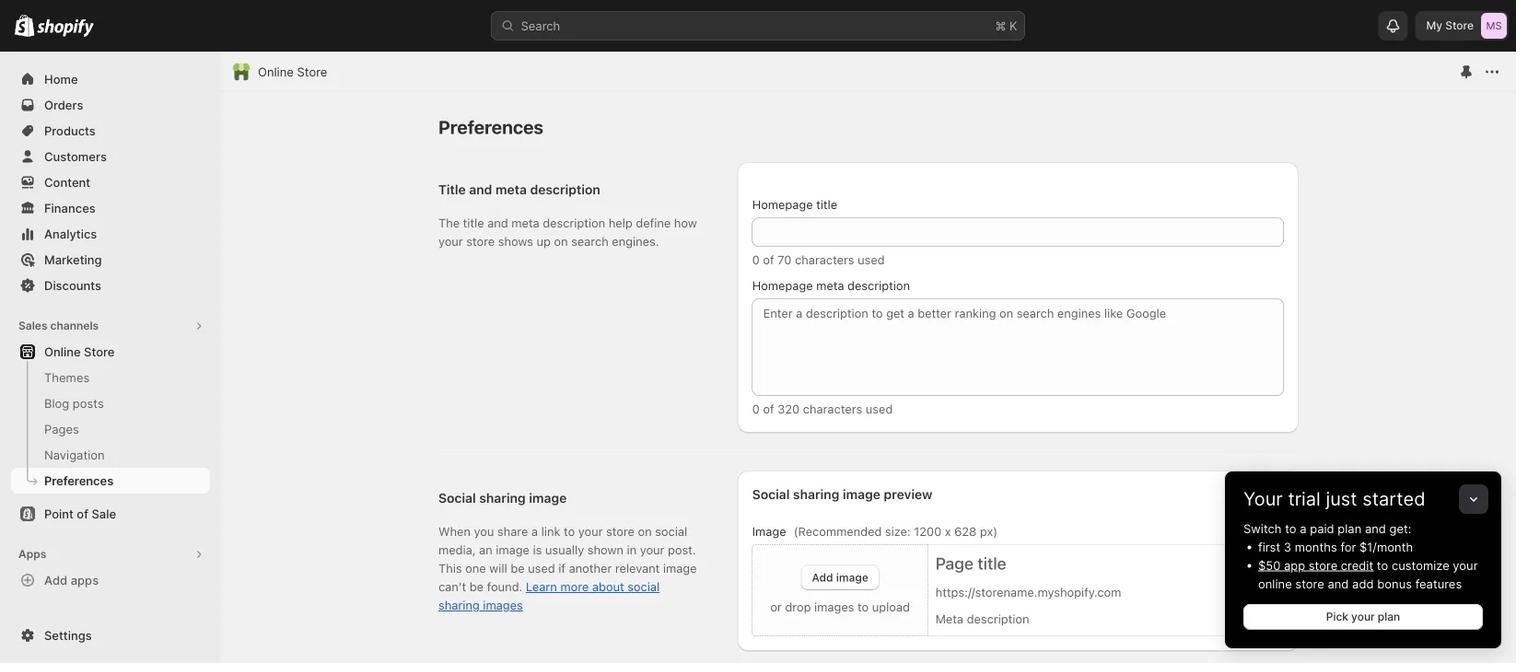 Task type: vqa. For each thing, say whether or not it's contained in the screenshot.
Enter time text field on the bottom
no



Task type: describe. For each thing, give the bounding box(es) containing it.
1 horizontal spatial online store
[[258, 65, 327, 79]]

home link
[[11, 66, 210, 92]]

switch
[[1244, 522, 1282, 536]]

sales
[[18, 319, 47, 333]]

discounts link
[[11, 273, 210, 299]]

pages link
[[11, 417, 210, 442]]

0 horizontal spatial shopify image
[[15, 14, 34, 37]]

⌘ k
[[996, 18, 1018, 33]]

⌘
[[996, 18, 1007, 33]]

preferences link
[[11, 468, 210, 494]]

app
[[1285, 558, 1306, 573]]

switch to a paid plan and get:
[[1244, 522, 1412, 536]]

store inside to customize your online store and add bonus features
[[1296, 577, 1325, 591]]

navigation
[[44, 448, 105, 462]]

your inside to customize your online store and add bonus features
[[1454, 558, 1479, 573]]

point
[[44, 507, 74, 521]]

add apps button
[[11, 568, 210, 593]]

of
[[77, 507, 88, 521]]

1 vertical spatial online store
[[44, 345, 115, 359]]

first
[[1259, 540, 1281, 554]]

add
[[44, 573, 68, 587]]

products link
[[11, 118, 210, 144]]

1 vertical spatial store
[[297, 65, 327, 79]]

themes
[[44, 370, 90, 385]]

channels
[[50, 319, 99, 333]]

content link
[[11, 170, 210, 195]]

analytics
[[44, 227, 97, 241]]

months
[[1295, 540, 1338, 554]]

search
[[521, 18, 560, 33]]

pages
[[44, 422, 79, 436]]

pick your plan link
[[1244, 604, 1484, 630]]

finances
[[44, 201, 96, 215]]

point of sale button
[[0, 501, 221, 527]]

customers link
[[11, 144, 210, 170]]

my store
[[1427, 19, 1474, 32]]

0 vertical spatial online store link
[[258, 63, 327, 81]]

$50 app store credit
[[1259, 558, 1374, 573]]

home
[[44, 72, 78, 86]]

posts
[[73, 396, 104, 411]]

1 horizontal spatial shopify image
[[37, 19, 94, 37]]

orders link
[[11, 92, 210, 118]]

get:
[[1390, 522, 1412, 536]]

sales channels button
[[11, 313, 210, 339]]

discounts
[[44, 278, 101, 293]]

pick your plan
[[1327, 610, 1401, 624]]

trial
[[1289, 488, 1321, 511]]

sale
[[92, 507, 116, 521]]

your trial just started button
[[1226, 472, 1502, 511]]

settings link
[[11, 623, 210, 649]]

apps button
[[11, 542, 210, 568]]

1 horizontal spatial online
[[258, 65, 294, 79]]

0 horizontal spatial online store link
[[11, 339, 210, 365]]

plan inside pick your plan link
[[1378, 610, 1401, 624]]

preferences
[[44, 474, 114, 488]]



Task type: locate. For each thing, give the bounding box(es) containing it.
first 3 months for $1/month
[[1259, 540, 1414, 554]]

0 vertical spatial store
[[1446, 19, 1474, 32]]

content
[[44, 175, 90, 189]]

and
[[1366, 522, 1387, 536], [1328, 577, 1349, 591]]

online store link
[[258, 63, 327, 81], [11, 339, 210, 365]]

add apps
[[44, 573, 99, 587]]

your
[[1244, 488, 1283, 511]]

paid
[[1311, 522, 1335, 536]]

1 vertical spatial to
[[1377, 558, 1389, 573]]

point of sale
[[44, 507, 116, 521]]

2 vertical spatial store
[[84, 345, 115, 359]]

1 horizontal spatial your
[[1454, 558, 1479, 573]]

1 vertical spatial your
[[1352, 610, 1375, 624]]

1 horizontal spatial store
[[297, 65, 327, 79]]

store right my
[[1446, 19, 1474, 32]]

customers
[[44, 149, 107, 164]]

online
[[258, 65, 294, 79], [44, 345, 81, 359]]

marketing link
[[11, 247, 210, 273]]

$50
[[1259, 558, 1281, 573]]

a
[[1300, 522, 1307, 536]]

1 horizontal spatial and
[[1366, 522, 1387, 536]]

0 vertical spatial to
[[1286, 522, 1297, 536]]

store
[[1446, 19, 1474, 32], [297, 65, 327, 79], [84, 345, 115, 359]]

apps
[[71, 573, 99, 587]]

store down sales channels button
[[84, 345, 115, 359]]

orders
[[44, 98, 83, 112]]

1 horizontal spatial to
[[1377, 558, 1389, 573]]

to customize your online store and add bonus features
[[1259, 558, 1479, 591]]

1 horizontal spatial online store link
[[258, 63, 327, 81]]

blog
[[44, 396, 69, 411]]

your trial just started
[[1244, 488, 1426, 511]]

1 vertical spatial and
[[1328, 577, 1349, 591]]

1 horizontal spatial plan
[[1378, 610, 1401, 624]]

point of sale link
[[11, 501, 210, 527]]

to down $1/month
[[1377, 558, 1389, 573]]

blog posts
[[44, 396, 104, 411]]

add
[[1353, 577, 1374, 591]]

and inside to customize your online store and add bonus features
[[1328, 577, 1349, 591]]

1 vertical spatial online store link
[[11, 339, 210, 365]]

finances link
[[11, 195, 210, 221]]

and for store
[[1328, 577, 1349, 591]]

to
[[1286, 522, 1297, 536], [1377, 558, 1389, 573]]

and up $1/month
[[1366, 522, 1387, 536]]

for
[[1341, 540, 1357, 554]]

started
[[1363, 488, 1426, 511]]

2 horizontal spatial store
[[1446, 19, 1474, 32]]

$50 app store credit link
[[1259, 558, 1374, 573]]

1 vertical spatial plan
[[1378, 610, 1401, 624]]

your right "pick"
[[1352, 610, 1375, 624]]

online store down the channels
[[44, 345, 115, 359]]

0 vertical spatial online store
[[258, 65, 327, 79]]

apps
[[18, 548, 46, 561]]

0 horizontal spatial to
[[1286, 522, 1297, 536]]

customize
[[1392, 558, 1450, 573]]

1 vertical spatial store
[[1296, 577, 1325, 591]]

1 vertical spatial online
[[44, 345, 81, 359]]

plan
[[1338, 522, 1362, 536], [1378, 610, 1401, 624]]

0 horizontal spatial store
[[84, 345, 115, 359]]

shopify image
[[15, 14, 34, 37], [37, 19, 94, 37]]

store down months
[[1309, 558, 1338, 573]]

blog posts link
[[11, 391, 210, 417]]

$1/month
[[1360, 540, 1414, 554]]

0 vertical spatial and
[[1366, 522, 1387, 536]]

online down sales channels
[[44, 345, 81, 359]]

and left add
[[1328, 577, 1349, 591]]

online store
[[258, 65, 327, 79], [44, 345, 115, 359]]

your trial just started element
[[1226, 520, 1502, 649]]

0 horizontal spatial and
[[1328, 577, 1349, 591]]

to inside to customize your online store and add bonus features
[[1377, 558, 1389, 573]]

online store link right online store icon
[[258, 63, 327, 81]]

plan up for
[[1338, 522, 1362, 536]]

0 vertical spatial online
[[258, 65, 294, 79]]

sales channels
[[18, 319, 99, 333]]

0 horizontal spatial online store
[[44, 345, 115, 359]]

0 vertical spatial store
[[1309, 558, 1338, 573]]

online store image
[[232, 63, 251, 81]]

online store right online store icon
[[258, 65, 327, 79]]

online store link down the channels
[[11, 339, 210, 365]]

store right online store icon
[[297, 65, 327, 79]]

0 horizontal spatial plan
[[1338, 522, 1362, 536]]

store
[[1309, 558, 1338, 573], [1296, 577, 1325, 591]]

your
[[1454, 558, 1479, 573], [1352, 610, 1375, 624]]

analytics link
[[11, 221, 210, 247]]

plan down bonus
[[1378, 610, 1401, 624]]

my
[[1427, 19, 1443, 32]]

online
[[1259, 577, 1293, 591]]

themes link
[[11, 365, 210, 391]]

credit
[[1342, 558, 1374, 573]]

features
[[1416, 577, 1463, 591]]

3
[[1284, 540, 1292, 554]]

just
[[1326, 488, 1358, 511]]

marketing
[[44, 252, 102, 267]]

to left a at the right of the page
[[1286, 522, 1297, 536]]

settings
[[44, 628, 92, 643]]

and for plan
[[1366, 522, 1387, 536]]

0 horizontal spatial your
[[1352, 610, 1375, 624]]

0 vertical spatial plan
[[1338, 522, 1362, 536]]

k
[[1010, 18, 1018, 33]]

my store image
[[1482, 13, 1508, 39]]

products
[[44, 123, 96, 138]]

pick
[[1327, 610, 1349, 624]]

0 horizontal spatial online
[[44, 345, 81, 359]]

online right online store icon
[[258, 65, 294, 79]]

0 vertical spatial your
[[1454, 558, 1479, 573]]

store down the $50 app store credit link
[[1296, 577, 1325, 591]]

bonus
[[1378, 577, 1413, 591]]

your up features
[[1454, 558, 1479, 573]]

navigation link
[[11, 442, 210, 468]]



